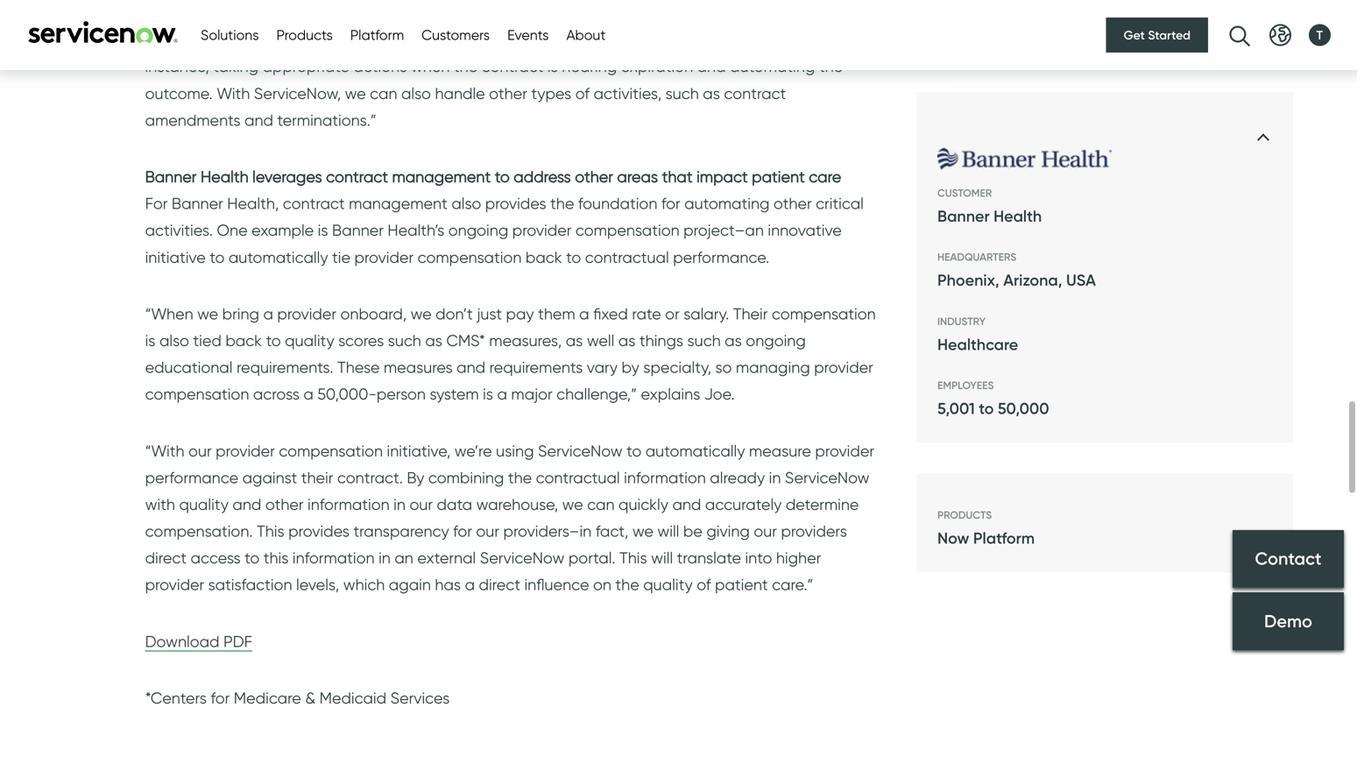 Task type: locate. For each thing, give the bounding box(es) containing it.
1 vertical spatial quality
[[179, 495, 229, 514]]

is
[[318, 221, 328, 240], [145, 331, 156, 350], [483, 384, 493, 404]]

patient left care
[[752, 167, 805, 186]]

1 vertical spatial the
[[508, 468, 532, 487]]

their
[[301, 468, 333, 487]]

contractual inside banner health leverages contract management to address other areas that impact patient care for banner health, contract management also provides the foundation for automating other critical activities. one example is banner health's ongoing provider compensation project–an innovative initiative to automatically tie provider compensation back to contractual performance.
[[585, 247, 669, 267]]

download pdf
[[145, 632, 252, 651]]

0 vertical spatial management
[[392, 167, 491, 186]]

phoenix,
[[938, 271, 1000, 290]]

for
[[662, 194, 681, 213], [453, 522, 472, 541], [211, 688, 230, 708]]

1 horizontal spatial for
[[453, 522, 472, 541]]

foundation
[[578, 194, 658, 213]]

to down one
[[210, 247, 225, 267]]

our down by
[[410, 495, 433, 514]]

0 horizontal spatial health
[[201, 167, 249, 186]]

bring
[[222, 304, 259, 323]]

providers–in
[[504, 522, 592, 541]]

contractual up can
[[536, 468, 620, 487]]

compensation
[[576, 221, 680, 240], [418, 247, 522, 267], [772, 304, 876, 323], [145, 384, 249, 404], [279, 441, 383, 460]]

explains
[[641, 384, 701, 404]]

1 vertical spatial health
[[994, 207, 1042, 226]]

servicenow up determine
[[785, 468, 870, 487]]

1 vertical spatial contractual
[[536, 468, 620, 487]]

as up so
[[725, 331, 742, 350]]

0 horizontal spatial other
[[265, 495, 304, 514]]

headquarters
[[938, 251, 1017, 264]]

giving
[[707, 522, 750, 541]]

into
[[745, 548, 772, 568]]

2 horizontal spatial for
[[662, 194, 681, 213]]

automatically up already
[[646, 441, 745, 460]]

this down 'fact,'
[[620, 548, 647, 568]]

provides
[[485, 194, 547, 213], [288, 522, 350, 541]]

the down address at the top
[[550, 194, 574, 213]]

compensation inside the "with our provider compensation initiative, we're using servicenow to automatically measure provider performance against their contract. by combining the contractual information already in servicenow with quality and other information in our data warehouse, we can quickly and accurately determine compensation. this provides transparency for our providers–in fact, we will be giving our providers direct access to this information in an external servicenow portal. this will translate into higher provider satisfaction levels, which again has a direct influence on the quality of patient care."
[[279, 441, 383, 460]]

to up requirements.
[[266, 331, 281, 350]]

for inside the "with our provider compensation initiative, we're using servicenow to automatically measure provider performance against their contract. by combining the contractual information already in servicenow with quality and other information in our data warehouse, we can quickly and accurately determine compensation. this provides transparency for our providers–in fact, we will be giving our providers direct access to this information in an external servicenow portal. this will translate into higher provider satisfaction levels, which again has a direct influence on the quality of patient care."
[[453, 522, 472, 541]]

contact
[[1256, 548, 1322, 569]]

1 horizontal spatial direct
[[479, 575, 521, 594]]

0 horizontal spatial quality
[[179, 495, 229, 514]]

we up tied in the left of the page
[[197, 304, 218, 323]]

2 vertical spatial other
[[265, 495, 304, 514]]

things
[[640, 331, 684, 350]]

2 vertical spatial for
[[211, 688, 230, 708]]

compensation down foundation
[[576, 221, 680, 240]]

in
[[769, 468, 781, 487], [394, 495, 406, 514], [379, 548, 391, 568]]

1 vertical spatial platform
[[974, 529, 1035, 548]]

ongoing
[[449, 221, 509, 240], [746, 331, 806, 350]]

1 horizontal spatial is
[[318, 221, 328, 240]]

1 vertical spatial in
[[394, 495, 406, 514]]

*centers
[[145, 688, 207, 708]]

0 vertical spatial ongoing
[[449, 221, 509, 240]]

1 horizontal spatial such
[[688, 331, 721, 350]]

is down "when
[[145, 331, 156, 350]]

contract right leverages
[[326, 167, 388, 186]]

critical
[[816, 194, 864, 213]]

health inside customer banner health
[[994, 207, 1042, 226]]

salary.
[[684, 304, 729, 323]]

quality up requirements.
[[285, 331, 335, 350]]

automatically down example
[[229, 247, 328, 267]]

industry
[[938, 315, 986, 328]]

influence
[[525, 575, 589, 594]]

1 horizontal spatial also
[[452, 194, 481, 213]]

and up 'be'
[[673, 495, 702, 514]]

0 vertical spatial the
[[550, 194, 574, 213]]

health up headquarters phoenix, arizona, usa
[[994, 207, 1042, 226]]

major
[[511, 384, 553, 404]]

a right has
[[465, 575, 475, 594]]

other down the against
[[265, 495, 304, 514]]

back up them
[[526, 247, 562, 267]]

provider up the against
[[216, 441, 275, 460]]

0 vertical spatial patient
[[752, 167, 805, 186]]

provides down address at the top
[[485, 194, 547, 213]]

1 horizontal spatial ongoing
[[746, 331, 806, 350]]

joe.
[[705, 384, 735, 404]]

now
[[938, 529, 970, 548]]

specialty,
[[644, 358, 712, 377]]

to left address at the top
[[495, 167, 510, 186]]

is inside banner health leverages contract management to address other areas that impact patient care for banner health, contract management also provides the foundation for automating other critical activities. one example is banner health's ongoing provider compensation project–an innovative initiative to automatically tie provider compensation back to contractual performance.
[[318, 221, 328, 240]]

products
[[277, 26, 333, 43]]

for right *centers
[[211, 688, 230, 708]]

such up measures
[[388, 331, 421, 350]]

about button
[[567, 25, 606, 46]]

2 horizontal spatial other
[[774, 194, 812, 213]]

to inside the "employees 5,001 to 50,000"
[[979, 399, 994, 418]]

health inside banner health leverages contract management to address other areas that impact patient care for banner health, contract management also provides the foundation for automating other critical activities. one example is banner health's ongoing provider compensation project–an innovative initiative to automatically tie provider compensation back to contractual performance.
[[201, 167, 249, 186]]

this up this
[[257, 522, 285, 541]]

1 horizontal spatial other
[[575, 167, 613, 186]]

0 horizontal spatial such
[[388, 331, 421, 350]]

we
[[197, 304, 218, 323], [411, 304, 432, 323], [562, 495, 583, 514], [633, 522, 654, 541]]

compensation up their
[[279, 441, 383, 460]]

2 vertical spatial quality
[[644, 575, 693, 594]]

1 horizontal spatial provides
[[485, 194, 547, 213]]

2 horizontal spatial is
[[483, 384, 493, 404]]

banner up for
[[145, 167, 197, 186]]

pay
[[506, 304, 534, 323]]

don't
[[436, 304, 473, 323]]

1 horizontal spatial quality
[[285, 331, 335, 350]]

to
[[495, 167, 510, 186], [210, 247, 225, 267], [566, 247, 581, 267], [266, 331, 281, 350], [979, 399, 994, 418], [627, 441, 642, 460], [245, 548, 260, 568]]

0 horizontal spatial back
[[226, 331, 262, 350]]

products button
[[277, 25, 333, 46]]

2 vertical spatial servicenow
[[480, 548, 565, 568]]

provider down address at the top
[[513, 221, 572, 240]]

0 vertical spatial back
[[526, 247, 562, 267]]

1 horizontal spatial back
[[526, 247, 562, 267]]

0 horizontal spatial automatically
[[229, 247, 328, 267]]

and down the against
[[233, 495, 261, 514]]

2 vertical spatial information
[[293, 548, 375, 568]]

automatically
[[229, 247, 328, 267], [646, 441, 745, 460]]

and down "cms*"
[[457, 358, 486, 377]]

0 vertical spatial in
[[769, 468, 781, 487]]

download pdf link
[[145, 632, 252, 652]]

platform down products
[[974, 529, 1035, 548]]

0 vertical spatial provides
[[485, 194, 547, 213]]

2 horizontal spatial the
[[616, 575, 640, 594]]

is right example
[[318, 221, 328, 240]]

0 vertical spatial automatically
[[229, 247, 328, 267]]

back down bring
[[226, 331, 262, 350]]

1 vertical spatial back
[[226, 331, 262, 350]]

that
[[662, 167, 693, 186]]

challenge,"
[[557, 384, 637, 404]]

care
[[809, 167, 842, 186]]

a left major
[[497, 384, 507, 404]]

back inside banner health leverages contract management to address other areas that impact patient care for banner health, contract management also provides the foundation for automating other critical activities. one example is banner health's ongoing provider compensation project–an innovative initiative to automatically tie provider compensation back to contractual performance.
[[526, 247, 562, 267]]

1 horizontal spatial health
[[994, 207, 1042, 226]]

contractual down foundation
[[585, 247, 669, 267]]

information up quickly
[[624, 468, 706, 487]]

1 vertical spatial for
[[453, 522, 472, 541]]

0 horizontal spatial ongoing
[[449, 221, 509, 240]]

transparency
[[354, 522, 449, 541]]

servicenow image
[[26, 21, 180, 43]]

servicenow down providers–in
[[480, 548, 565, 568]]

for
[[145, 194, 168, 213]]

in up transparency
[[394, 495, 406, 514]]

contract down leverages
[[283, 194, 345, 213]]

banner down customer
[[938, 207, 990, 226]]

1 vertical spatial patient
[[715, 575, 768, 594]]

other up innovative
[[774, 194, 812, 213]]

2 horizontal spatial in
[[769, 468, 781, 487]]

platform button
[[350, 25, 404, 46]]

ongoing right health's
[[449, 221, 509, 240]]

quality left of
[[644, 575, 693, 594]]

initiative,
[[387, 441, 451, 460]]

1 horizontal spatial platform
[[974, 529, 1035, 548]]

will left 'be'
[[658, 522, 680, 541]]

industry healthcare
[[938, 315, 1019, 354]]

just
[[477, 304, 502, 323]]

1 vertical spatial ongoing
[[746, 331, 806, 350]]

compensation up the don't
[[418, 247, 522, 267]]

person
[[377, 384, 426, 404]]

them
[[538, 304, 576, 323]]

measure
[[749, 441, 812, 460]]

1 vertical spatial this
[[620, 548, 647, 568]]

1 horizontal spatial the
[[550, 194, 574, 213]]

also
[[452, 194, 481, 213], [159, 331, 189, 350]]

servicenow up can
[[538, 441, 623, 460]]

servicenow
[[538, 441, 623, 460], [785, 468, 870, 487], [480, 548, 565, 568]]

ongoing up managing
[[746, 331, 806, 350]]

events
[[508, 26, 549, 43]]

0 vertical spatial this
[[257, 522, 285, 541]]

other up foundation
[[575, 167, 613, 186]]

as up measures
[[425, 331, 443, 350]]

1 vertical spatial provides
[[288, 522, 350, 541]]

1 as from the left
[[425, 331, 443, 350]]

quality up the compensation.
[[179, 495, 229, 514]]

0 vertical spatial for
[[662, 194, 681, 213]]

on
[[593, 575, 612, 594]]

patient down into
[[715, 575, 768, 594]]

1 vertical spatial contract
[[283, 194, 345, 213]]

a
[[263, 304, 273, 323], [579, 304, 590, 323], [304, 384, 314, 404], [497, 384, 507, 404], [465, 575, 475, 594]]

such down salary.
[[688, 331, 721, 350]]

0 horizontal spatial also
[[159, 331, 189, 350]]

against
[[242, 468, 297, 487]]

which
[[343, 575, 385, 594]]

for down data
[[453, 522, 472, 541]]

again
[[389, 575, 431, 594]]

in down measure
[[769, 468, 781, 487]]

across
[[253, 384, 300, 404]]

back inside "when we bring a provider onboard, we don't just pay them a fixed rate or salary. their compensation is also tied back to quality scores such as cms* measures, as well as things such as ongoing educational requirements. these measures and requirements vary by specialty, so managing provider compensation across a 50,000-person system is a major challenge," explains joe.
[[226, 331, 262, 350]]

1 vertical spatial also
[[159, 331, 189, 350]]

direct down the compensation.
[[145, 548, 187, 568]]

1 vertical spatial management
[[349, 194, 448, 213]]

platform inside products now platform
[[974, 529, 1035, 548]]

information up the levels,
[[293, 548, 375, 568]]

0 horizontal spatial platform
[[350, 26, 404, 43]]

0 vertical spatial quality
[[285, 331, 335, 350]]

as left well
[[566, 331, 583, 350]]

direct
[[145, 548, 187, 568], [479, 575, 521, 594]]

a right across
[[304, 384, 314, 404]]

will left translate at the bottom
[[651, 548, 673, 568]]

0 horizontal spatial in
[[379, 548, 391, 568]]

quality inside "when we bring a provider onboard, we don't just pay them a fixed rate or salary. their compensation is also tied back to quality scores such as cms* measures, as well as things such as ongoing educational requirements. these measures and requirements vary by specialty, so managing provider compensation across a 50,000-person system is a major challenge," explains joe.
[[285, 331, 335, 350]]

0 horizontal spatial provides
[[288, 522, 350, 541]]

using
[[496, 441, 534, 460]]

0 vertical spatial contractual
[[585, 247, 669, 267]]

platform
[[350, 26, 404, 43], [974, 529, 1035, 548]]

get started link
[[1107, 18, 1209, 53]]

platform right the products
[[350, 26, 404, 43]]

1 horizontal spatial this
[[620, 548, 647, 568]]

in left 'an'
[[379, 548, 391, 568]]

be
[[684, 522, 703, 541]]

0 horizontal spatial direct
[[145, 548, 187, 568]]

50,000
[[998, 399, 1050, 418]]

0 vertical spatial health
[[201, 167, 249, 186]]

our up the performance
[[188, 441, 212, 460]]

1 horizontal spatial and
[[457, 358, 486, 377]]

0 vertical spatial is
[[318, 221, 328, 240]]

the right on
[[616, 575, 640, 594]]

0 vertical spatial will
[[658, 522, 680, 541]]

information down contract.
[[308, 495, 390, 514]]

2 vertical spatial the
[[616, 575, 640, 594]]

is right 'system'
[[483, 384, 493, 404]]

for inside banner health leverages contract management to address other areas that impact patient care for banner health, contract management also provides the foundation for automating other critical activities. one example is banner health's ongoing provider compensation project–an innovative initiative to automatically tie provider compensation back to contractual performance.
[[662, 194, 681, 213]]

already
[[710, 468, 765, 487]]

1 vertical spatial is
[[145, 331, 156, 350]]

to left this
[[245, 548, 260, 568]]

0 vertical spatial also
[[452, 194, 481, 213]]

by
[[407, 468, 425, 487]]

we down quickly
[[633, 522, 654, 541]]

management
[[392, 167, 491, 186], [349, 194, 448, 213]]

0 horizontal spatial this
[[257, 522, 285, 541]]

this
[[257, 522, 285, 541], [620, 548, 647, 568]]

1 vertical spatial automatically
[[646, 441, 745, 460]]

rate
[[632, 304, 661, 323]]

the up warehouse,
[[508, 468, 532, 487]]

direct right has
[[479, 575, 521, 594]]

as right well
[[619, 331, 636, 350]]

compensation down educational on the left top
[[145, 384, 249, 404]]

to right 5,001
[[979, 399, 994, 418]]

health up health,
[[201, 167, 249, 186]]

0 horizontal spatial the
[[508, 468, 532, 487]]

get started
[[1124, 28, 1191, 43]]

for down that
[[662, 194, 681, 213]]

the
[[550, 194, 574, 213], [508, 468, 532, 487], [616, 575, 640, 594]]

performance
[[145, 468, 238, 487]]

banner up tie at the top left of page
[[332, 221, 384, 240]]

products
[[938, 509, 992, 522]]

1 horizontal spatial automatically
[[646, 441, 745, 460]]

access
[[191, 548, 241, 568]]

provides up this
[[288, 522, 350, 541]]

compensation right their
[[772, 304, 876, 323]]



Task type: vqa. For each thing, say whether or not it's contained in the screenshot.
streamline
no



Task type: describe. For each thing, give the bounding box(es) containing it.
measures,
[[489, 331, 562, 350]]

measures
[[384, 358, 453, 377]]

get
[[1124, 28, 1145, 43]]

health,
[[227, 194, 279, 213]]

services
[[391, 688, 450, 708]]

started
[[1149, 28, 1191, 43]]

provider down access
[[145, 575, 204, 594]]

1 such from the left
[[388, 331, 421, 350]]

0 horizontal spatial is
[[145, 331, 156, 350]]

tie
[[332, 247, 351, 267]]

we left can
[[562, 495, 583, 514]]

satisfaction
[[208, 575, 292, 594]]

levels,
[[296, 575, 339, 594]]

innovative
[[768, 221, 842, 240]]

medicare
[[234, 688, 301, 708]]

contact link
[[1233, 530, 1345, 588]]

compensation.
[[145, 522, 253, 541]]

ongoing inside "when we bring a provider onboard, we don't just pay them a fixed rate or salary. their compensation is also tied back to quality scores such as cms* measures, as well as things such as ongoing educational requirements. these measures and requirements vary by specialty, so managing provider compensation across a 50,000-person system is a major challenge," explains joe.
[[746, 331, 806, 350]]

provides inside banner health leverages contract management to address other areas that impact patient care for banner health, contract management also provides the foundation for automating other critical activities. one example is banner health's ongoing provider compensation project–an innovative initiative to automatically tie provider compensation back to contractual performance.
[[485, 194, 547, 213]]

portal.
[[569, 548, 616, 568]]

2 horizontal spatial and
[[673, 495, 702, 514]]

determine
[[786, 495, 859, 514]]

system
[[430, 384, 479, 404]]

&
[[305, 688, 316, 708]]

1 vertical spatial servicenow
[[785, 468, 870, 487]]

so
[[716, 358, 732, 377]]

our up into
[[754, 522, 777, 541]]

*centers for medicare & medicaid services
[[145, 688, 466, 708]]

0 horizontal spatial and
[[233, 495, 261, 514]]

2 vertical spatial is
[[483, 384, 493, 404]]

we left the don't
[[411, 304, 432, 323]]

1 horizontal spatial in
[[394, 495, 406, 514]]

cms*
[[447, 331, 485, 350]]

example
[[252, 221, 314, 240]]

warehouse,
[[476, 495, 558, 514]]

to up them
[[566, 247, 581, 267]]

2 horizontal spatial quality
[[644, 575, 693, 594]]

initiative
[[145, 247, 206, 267]]

requirements.
[[237, 358, 334, 377]]

2 as from the left
[[566, 331, 583, 350]]

employees 5,001 to 50,000
[[938, 379, 1050, 418]]

customer banner health
[[938, 187, 1042, 226]]

translate
[[677, 548, 741, 568]]

areas
[[617, 167, 658, 186]]

scores
[[338, 331, 384, 350]]

provides inside the "with our provider compensation initiative, we're using servicenow to automatically measure provider performance against their contract. by combining the contractual information already in servicenow with quality and other information in our data warehouse, we can quickly and accurately determine compensation. this provides transparency for our providers–in fact, we will be giving our providers direct access to this information in an external servicenow portal. this will translate into higher provider satisfaction levels, which again has a direct influence on the quality of patient care."
[[288, 522, 350, 541]]

also inside "when we bring a provider onboard, we don't just pay them a fixed rate or salary. their compensation is also tied back to quality scores such as cms* measures, as well as things such as ongoing educational requirements. these measures and requirements vary by specialty, so managing provider compensation across a 50,000-person system is a major challenge," explains joe.
[[159, 331, 189, 350]]

the inside banner health leverages contract management to address other areas that impact patient care for banner health, contract management also provides the foundation for automating other critical activities. one example is banner health's ongoing provider compensation project–an innovative initiative to automatically tie provider compensation back to contractual performance.
[[550, 194, 574, 213]]

demo link
[[1233, 592, 1345, 650]]

patient inside banner health leverages contract management to address other areas that impact patient care for banner health, contract management also provides the foundation for automating other critical activities. one example is banner health's ongoing provider compensation project–an innovative initiative to automatically tie provider compensation back to contractual performance.
[[752, 167, 805, 186]]

provider up determine
[[815, 441, 875, 460]]

health's
[[388, 221, 445, 240]]

care."
[[772, 575, 814, 594]]

of
[[697, 575, 711, 594]]

0 horizontal spatial for
[[211, 688, 230, 708]]

patient inside the "with our provider compensation initiative, we're using servicenow to automatically measure provider performance against their contract. by combining the contractual information already in servicenow with quality and other information in our data warehouse, we can quickly and accurately determine compensation. this provides transparency for our providers–in fact, we will be giving our providers direct access to this information in an external servicenow portal. this will translate into higher provider satisfaction levels, which again has a direct influence on the quality of patient care."
[[715, 575, 768, 594]]

solutions
[[201, 26, 259, 43]]

a inside the "with our provider compensation initiative, we're using servicenow to automatically measure provider performance against their contract. by combining the contractual information already in servicenow with quality and other information in our data warehouse, we can quickly and accurately determine compensation. this provides transparency for our providers–in fact, we will be giving our providers direct access to this information in an external servicenow portal. this will translate into higher provider satisfaction levels, which again has a direct influence on the quality of patient care."
[[465, 575, 475, 594]]

contractual inside the "with our provider compensation initiative, we're using servicenow to automatically measure provider performance against their contract. by combining the contractual information already in servicenow with quality and other information in our data warehouse, we can quickly and accurately determine compensation. this provides transparency for our providers–in fact, we will be giving our providers direct access to this information in an external servicenow portal. this will translate into higher provider satisfaction levels, which again has a direct influence on the quality of patient care."
[[536, 468, 620, 487]]

to up quickly
[[627, 441, 642, 460]]

3 as from the left
[[619, 331, 636, 350]]

2 such from the left
[[688, 331, 721, 350]]

automatically inside banner health leverages contract management to address other areas that impact patient care for banner health, contract management also provides the foundation for automating other critical activities. one example is banner health's ongoing provider compensation project–an innovative initiative to automatically tie provider compensation back to contractual performance.
[[229, 247, 328, 267]]

well
[[587, 331, 615, 350]]

their
[[733, 304, 768, 323]]

activities.
[[145, 221, 213, 240]]

0 vertical spatial servicenow
[[538, 441, 623, 460]]

2 vertical spatial in
[[379, 548, 391, 568]]

events button
[[508, 25, 549, 46]]

with
[[145, 495, 175, 514]]

0 vertical spatial contract
[[326, 167, 388, 186]]

0 vertical spatial platform
[[350, 26, 404, 43]]

fixed
[[593, 304, 628, 323]]

accurately
[[705, 495, 782, 514]]

1 vertical spatial direct
[[479, 575, 521, 594]]

an
[[395, 548, 414, 568]]

can
[[587, 495, 615, 514]]

a left 'fixed'
[[579, 304, 590, 323]]

quickly
[[619, 495, 669, 514]]

provider up requirements.
[[277, 304, 337, 323]]

0 vertical spatial information
[[624, 468, 706, 487]]

arizona,
[[1004, 271, 1063, 290]]

and inside "when we bring a provider onboard, we don't just pay them a fixed rate or salary. their compensation is also tied back to quality scores such as cms* measures, as well as things such as ongoing educational requirements. these measures and requirements vary by specialty, so managing provider compensation across a 50,000-person system is a major challenge," explains joe.
[[457, 358, 486, 377]]

0 vertical spatial direct
[[145, 548, 187, 568]]

automatically inside the "with our provider compensation initiative, we're using servicenow to automatically measure provider performance against their contract. by combining the contractual information already in servicenow with quality and other information in our data warehouse, we can quickly and accurately determine compensation. this provides transparency for our providers–in fact, we will be giving our providers direct access to this information in an external servicenow portal. this will translate into higher provider satisfaction levels, which again has a direct influence on the quality of patient care."
[[646, 441, 745, 460]]

or
[[665, 304, 680, 323]]

1 vertical spatial will
[[651, 548, 673, 568]]

employees
[[938, 379, 994, 392]]

ongoing inside banner health leverages contract management to address other areas that impact patient care for banner health, contract management also provides the foundation for automating other critical activities. one example is banner health's ongoing provider compensation project–an innovative initiative to automatically tie provider compensation back to contractual performance.
[[449, 221, 509, 240]]

tied
[[193, 331, 222, 350]]

0 vertical spatial other
[[575, 167, 613, 186]]

demo
[[1265, 610, 1313, 632]]

"when we bring a provider onboard, we don't just pay them a fixed rate or salary. their compensation is also tied back to quality scores such as cms* measures, as well as things such as ongoing educational requirements. these measures and requirements vary by specialty, so managing provider compensation across a 50,000-person system is a major challenge," explains joe.
[[145, 304, 876, 404]]

other inside the "with our provider compensation initiative, we're using servicenow to automatically measure provider performance against their contract. by combining the contractual information already in servicenow with quality and other information in our data warehouse, we can quickly and accurately determine compensation. this provides transparency for our providers–in fact, we will be giving our providers direct access to this information in an external servicenow portal. this will translate into higher provider satisfaction levels, which again has a direct influence on the quality of patient care."
[[265, 495, 304, 514]]

download
[[145, 632, 220, 651]]

usa
[[1067, 271, 1096, 290]]

one
[[217, 221, 248, 240]]

4 as from the left
[[725, 331, 742, 350]]

a right bring
[[263, 304, 273, 323]]

"with our provider compensation initiative, we're using servicenow to automatically measure provider performance against their contract. by combining the contractual information already in servicenow with quality and other information in our data warehouse, we can quickly and accurately determine compensation. this provides transparency for our providers–in fact, we will be giving our providers direct access to this information in an external servicenow portal. this will translate into higher provider satisfaction levels, which again has a direct influence on the quality of patient care."
[[145, 441, 875, 594]]

data
[[437, 495, 473, 514]]

5,001
[[938, 399, 975, 418]]

to inside "when we bring a provider onboard, we don't just pay them a fixed rate or salary. their compensation is also tied back to quality scores such as cms* measures, as well as things such as ongoing educational requirements. these measures and requirements vary by specialty, so managing provider compensation across a 50,000-person system is a major challenge," explains joe.
[[266, 331, 281, 350]]

headquarters phoenix, arizona, usa
[[938, 251, 1096, 290]]

our down warehouse,
[[476, 522, 500, 541]]

by
[[622, 358, 640, 377]]

onboard,
[[341, 304, 407, 323]]

now platform link
[[938, 525, 1035, 552]]

also inside banner health leverages contract management to address other areas that impact patient care for banner health, contract management also provides the foundation for automating other critical activities. one example is banner health's ongoing provider compensation project–an innovative initiative to automatically tie provider compensation back to contractual performance.
[[452, 194, 481, 213]]

vary
[[587, 358, 618, 377]]

project–an
[[684, 221, 764, 240]]

products now platform
[[938, 509, 1035, 548]]

provider down health's
[[355, 247, 414, 267]]

healthcare
[[938, 335, 1019, 354]]

50,000-
[[318, 384, 377, 404]]

banner up activities.
[[172, 194, 223, 213]]

automating
[[685, 194, 770, 213]]

contract.
[[337, 468, 403, 487]]

1 vertical spatial other
[[774, 194, 812, 213]]

"with
[[145, 441, 185, 460]]

solutions button
[[201, 25, 259, 46]]

provider right managing
[[814, 358, 874, 377]]

providers
[[781, 522, 847, 541]]

banner inside customer banner health
[[938, 207, 990, 226]]

"when
[[145, 304, 193, 323]]

customer
[[938, 187, 992, 200]]

1 vertical spatial information
[[308, 495, 390, 514]]



